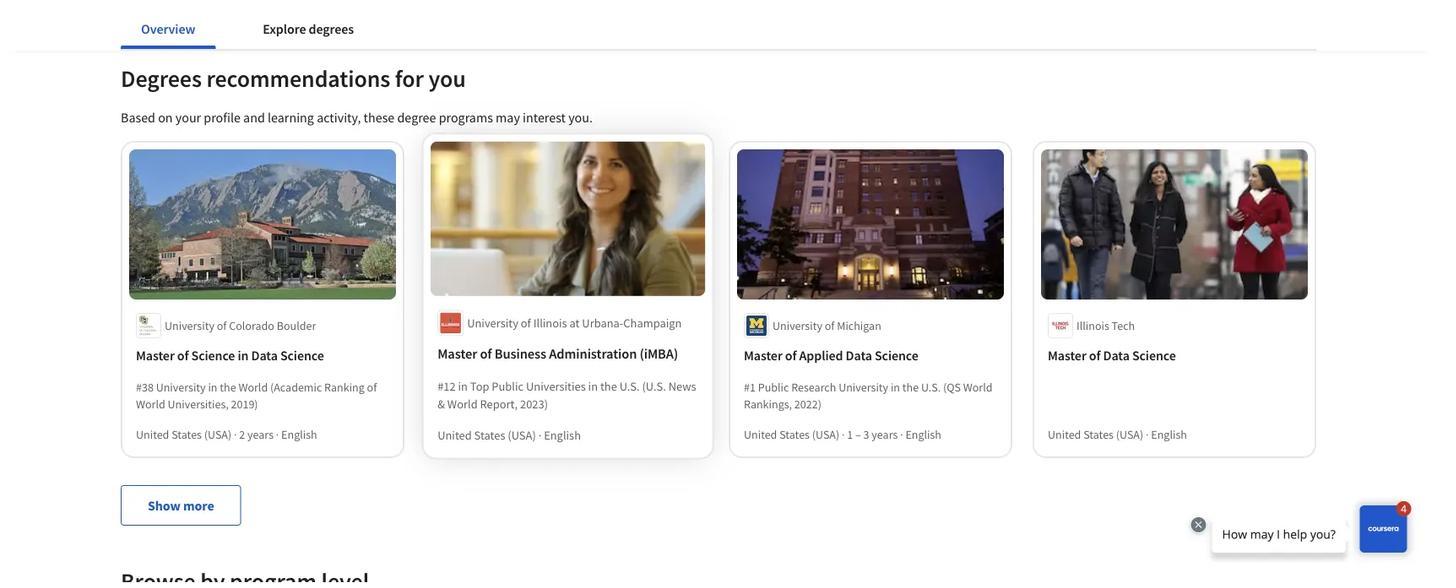Task type: locate. For each thing, give the bounding box(es) containing it.
·
[[234, 427, 237, 442], [276, 427, 279, 442], [842, 427, 845, 442], [900, 427, 903, 442], [1146, 427, 1149, 442], [539, 427, 542, 443]]

master up #38
[[136, 347, 175, 364]]

of down illinois tech
[[1089, 347, 1101, 364]]

public
[[492, 379, 524, 394], [758, 380, 789, 395]]

0 horizontal spatial data
[[251, 347, 278, 364]]

and
[[243, 109, 265, 126]]

university for business
[[467, 315, 518, 331]]

report,
[[480, 396, 518, 412]]

1
[[847, 427, 853, 442]]

of up business
[[521, 315, 531, 331]]

university
[[467, 315, 518, 331], [165, 318, 214, 333], [773, 318, 823, 333], [156, 380, 206, 395], [839, 380, 889, 395]]

master down illinois tech
[[1048, 347, 1087, 364]]

(usa) down master of data science
[[1116, 427, 1144, 442]]

2 horizontal spatial the
[[903, 380, 919, 395]]

science down tech
[[1133, 347, 1176, 364]]

master up #1
[[744, 347, 783, 364]]

years right 3
[[872, 427, 898, 442]]

degrees
[[121, 64, 202, 93]]

profile
[[204, 109, 241, 126]]

of for colorado
[[217, 318, 227, 333]]

states down 2022)
[[780, 427, 810, 442]]

master of business administration (imba)
[[438, 345, 678, 362]]

science down boulder
[[280, 347, 324, 364]]

master for master of business administration (imba)
[[438, 345, 477, 362]]

urbana-
[[582, 315, 624, 331]]

based
[[121, 109, 155, 126]]

of left michigan
[[825, 318, 835, 333]]

2019)
[[231, 397, 258, 412]]

the
[[600, 379, 617, 394], [220, 380, 236, 395], [903, 380, 919, 395]]

(usa) left 2
[[204, 427, 232, 442]]

university inside #38 university in the world (academic ranking of world universities, 2019)
[[156, 380, 206, 395]]

english down master of data science link
[[1151, 427, 1187, 442]]

master of applied data science
[[744, 347, 919, 364]]

learning
[[268, 109, 314, 126]]

(qs
[[943, 380, 961, 395]]

2022)
[[795, 397, 822, 412]]

university inside the #1 public research university in the u.s. (qs world rankings, 2022)
[[839, 380, 889, 395]]

world up 2019) at left
[[239, 380, 268, 395]]

2023)
[[520, 396, 548, 412]]

1 horizontal spatial data
[[846, 347, 872, 364]]

public inside #12 in top public universities in the u.s. (u.s. news & world report, 2023)
[[492, 379, 524, 394]]

united states (usa) · 1 – 3 years · english
[[744, 427, 942, 442]]

at
[[570, 315, 580, 331]]

u.s. inside the #1 public research university in the u.s. (qs world rankings, 2022)
[[921, 380, 941, 395]]

u.s.
[[620, 379, 640, 394], [921, 380, 941, 395]]

based on your profile and learning activity, these degree programs may interest you.
[[121, 109, 593, 126]]

the up 2019) at left
[[220, 380, 236, 395]]

master up #12
[[438, 345, 477, 362]]

united states (usa) · english down master of data science
[[1048, 427, 1187, 442]]

world down #38
[[136, 397, 165, 412]]

· left 1
[[842, 427, 845, 442]]

united states (usa) · english
[[1048, 427, 1187, 442], [438, 427, 581, 443]]

of up top
[[480, 345, 492, 362]]

in up universities,
[[208, 380, 217, 395]]

states down master of data science
[[1084, 427, 1114, 442]]

master of business administration (imba) link
[[438, 343, 699, 364]]

1 horizontal spatial years
[[872, 427, 898, 442]]

data down colorado
[[251, 347, 278, 364]]

master of applied data science link
[[744, 345, 997, 365]]

u.s. left (u.s.
[[620, 379, 640, 394]]

states down report,
[[474, 427, 505, 443]]

3 data from the left
[[1103, 347, 1130, 364]]

on
[[158, 109, 173, 126]]

(usa) down 2023)
[[508, 427, 536, 443]]

1 horizontal spatial u.s.
[[921, 380, 941, 395]]

4 science from the left
[[1133, 347, 1176, 364]]

of for illinois
[[521, 315, 531, 331]]

· right 3
[[900, 427, 903, 442]]

science down university of colorado boulder
[[191, 347, 235, 364]]

public up report,
[[492, 379, 524, 394]]

the inside the #1 public research university in the u.s. (qs world rankings, 2022)
[[903, 380, 919, 395]]

&
[[438, 396, 445, 412]]

united for master of applied data science
[[744, 427, 777, 442]]

of up universities,
[[177, 347, 189, 364]]

recommendations
[[206, 64, 390, 93]]

2 horizontal spatial data
[[1103, 347, 1130, 364]]

states
[[172, 427, 202, 442], [780, 427, 810, 442], [1084, 427, 1114, 442], [474, 427, 505, 443]]

2
[[239, 427, 245, 442]]

public inside the #1 public research university in the u.s. (qs world rankings, 2022)
[[758, 380, 789, 395]]

university up business
[[467, 315, 518, 331]]

public up rankings,
[[758, 380, 789, 395]]

(usa)
[[204, 427, 232, 442], [812, 427, 840, 442], [1116, 427, 1144, 442], [508, 427, 536, 443]]

of left applied
[[785, 347, 797, 364]]

degrees
[[309, 20, 354, 37]]

more
[[183, 497, 214, 514]]

(usa) for data
[[204, 427, 232, 442]]

explore
[[263, 20, 306, 37]]

interest
[[523, 109, 566, 126]]

your
[[176, 109, 201, 126]]

world
[[239, 380, 268, 395], [963, 380, 993, 395], [447, 396, 478, 412], [136, 397, 165, 412]]

3
[[864, 427, 870, 442]]

ranking
[[324, 380, 365, 395]]

· down master of data science link
[[1146, 427, 1149, 442]]

1 horizontal spatial the
[[600, 379, 617, 394]]

· left 2
[[234, 427, 237, 442]]

of
[[521, 315, 531, 331], [217, 318, 227, 333], [825, 318, 835, 333], [480, 345, 492, 362], [177, 347, 189, 364], [785, 347, 797, 364], [1089, 347, 1101, 364], [367, 380, 377, 395]]

0 horizontal spatial u.s.
[[620, 379, 640, 394]]

university up the master of science in data science
[[165, 318, 214, 333]]

champaign
[[624, 315, 682, 331]]

illinois left tech
[[1077, 318, 1110, 333]]

research
[[792, 380, 836, 395]]

1 horizontal spatial public
[[758, 380, 789, 395]]

administration
[[549, 345, 637, 362]]

master of data science link
[[1048, 345, 1301, 365]]

you.
[[569, 109, 593, 126]]

master
[[438, 345, 477, 362], [136, 347, 175, 364], [744, 347, 783, 364], [1048, 347, 1087, 364]]

science
[[191, 347, 235, 364], [280, 347, 324, 364], [875, 347, 919, 364], [1133, 347, 1176, 364]]

1 data from the left
[[251, 347, 278, 364]]

states down universities,
[[172, 427, 202, 442]]

–
[[856, 427, 861, 442]]

of left colorado
[[217, 318, 227, 333]]

of right ranking
[[367, 380, 377, 395]]

university of illinois at urbana-champaign
[[467, 315, 682, 331]]

in down the master of applied data science link
[[891, 380, 900, 395]]

master for master of science in data science
[[136, 347, 175, 364]]

(usa) left 1
[[812, 427, 840, 442]]

english
[[281, 427, 317, 442], [906, 427, 942, 442], [1151, 427, 1187, 442], [544, 427, 581, 443]]

of for data
[[1089, 347, 1101, 364]]

#12 in top public universities in the u.s. (u.s. news & world report, 2023)
[[438, 379, 696, 412]]

0 horizontal spatial years
[[248, 427, 274, 442]]

(academic
[[270, 380, 322, 395]]

illinois left at
[[533, 315, 567, 331]]

#38
[[136, 380, 154, 395]]

world right (qs
[[963, 380, 993, 395]]

boulder
[[277, 318, 316, 333]]

university down the master of applied data science link
[[839, 380, 889, 395]]

overview button
[[121, 8, 216, 49]]

united
[[136, 427, 169, 442], [744, 427, 777, 442], [1048, 427, 1081, 442], [438, 427, 472, 443]]

1 science from the left
[[191, 347, 235, 364]]

world right &
[[447, 396, 478, 412]]

university up universities,
[[156, 380, 206, 395]]

data down tech
[[1103, 347, 1130, 364]]

universities
[[526, 379, 586, 394]]

degrees recommendations for you
[[121, 64, 466, 93]]

the down administration
[[600, 379, 617, 394]]

#1
[[744, 380, 756, 395]]

science down michigan
[[875, 347, 919, 364]]

0 horizontal spatial public
[[492, 379, 524, 394]]

u.s. left (qs
[[921, 380, 941, 395]]

tab list
[[121, 8, 401, 49]]

in down administration
[[588, 379, 598, 394]]

united states (usa) · english down report,
[[438, 427, 581, 443]]

in
[[238, 347, 249, 364], [458, 379, 468, 394], [588, 379, 598, 394], [208, 380, 217, 395], [891, 380, 900, 395]]

(usa) for (imba)
[[508, 427, 536, 443]]

the left (qs
[[903, 380, 919, 395]]

university up applied
[[773, 318, 823, 333]]

data down michigan
[[846, 347, 872, 364]]

years
[[248, 427, 274, 442], [872, 427, 898, 442]]

data
[[251, 347, 278, 364], [846, 347, 872, 364], [1103, 347, 1130, 364]]

years right 2
[[248, 427, 274, 442]]

illinois
[[533, 315, 567, 331], [1077, 318, 1110, 333]]

0 horizontal spatial the
[[220, 380, 236, 395]]



Task type: describe. For each thing, give the bounding box(es) containing it.
overview
[[141, 20, 195, 37]]

english right 3
[[906, 427, 942, 442]]

university of michigan
[[773, 318, 882, 333]]

2 science from the left
[[280, 347, 324, 364]]

u.s. inside #12 in top public universities in the u.s. (u.s. news & world report, 2023)
[[620, 379, 640, 394]]

master of data science
[[1048, 347, 1176, 364]]

#1 public research university in the u.s. (qs world rankings, 2022)
[[744, 380, 993, 412]]

news
[[669, 379, 696, 394]]

university for applied
[[773, 318, 823, 333]]

1 horizontal spatial united states (usa) · english
[[1048, 427, 1187, 442]]

states for master of business administration (imba)
[[474, 427, 505, 443]]

world inside #12 in top public universities in the u.s. (u.s. news & world report, 2023)
[[447, 396, 478, 412]]

tab list containing overview
[[121, 8, 401, 49]]

university of colorado boulder
[[165, 318, 316, 333]]

you
[[429, 64, 466, 93]]

of for applied
[[785, 347, 797, 364]]

english down #12 in top public universities in the u.s. (u.s. news & world report, 2023)
[[544, 427, 581, 443]]

universities,
[[168, 397, 229, 412]]

master for master of data science
[[1048, 347, 1087, 364]]

of for michigan
[[825, 318, 835, 333]]

explore degrees button
[[243, 8, 374, 49]]

the inside #12 in top public universities in the u.s. (u.s. news & world report, 2023)
[[600, 379, 617, 394]]

1 years from the left
[[248, 427, 274, 442]]

(usa) for science
[[812, 427, 840, 442]]

0 horizontal spatial united states (usa) · english
[[438, 427, 581, 443]]

united for master of science in data science
[[136, 427, 169, 442]]

programs
[[439, 109, 493, 126]]

michigan
[[837, 318, 882, 333]]

(u.s.
[[642, 379, 666, 394]]

· down 2023)
[[539, 427, 542, 443]]

(imba)
[[640, 345, 678, 362]]

united states (usa) · 2 years · english
[[136, 427, 317, 442]]

2 years from the left
[[872, 427, 898, 442]]

illinois tech
[[1077, 318, 1135, 333]]

3 science from the left
[[875, 347, 919, 364]]

states for master of science in data science
[[172, 427, 202, 442]]

world inside the #1 public research university in the u.s. (qs world rankings, 2022)
[[963, 380, 993, 395]]

the inside #38 university in the world (academic ranking of world universities, 2019)
[[220, 380, 236, 395]]

of for business
[[480, 345, 492, 362]]

for
[[395, 64, 424, 93]]

in inside the #1 public research university in the u.s. (qs world rankings, 2022)
[[891, 380, 900, 395]]

1 horizontal spatial illinois
[[1077, 318, 1110, 333]]

english down (academic
[[281, 427, 317, 442]]

top
[[470, 379, 489, 394]]

#12
[[438, 379, 456, 394]]

explore degrees
[[263, 20, 354, 37]]

show more
[[148, 497, 214, 514]]

show more button
[[121, 485, 241, 526]]

university for science
[[165, 318, 214, 333]]

in down university of colorado boulder
[[238, 347, 249, 364]]

· right 2
[[276, 427, 279, 442]]

may
[[496, 109, 520, 126]]

tech
[[1112, 318, 1135, 333]]

2 data from the left
[[846, 347, 872, 364]]

rankings,
[[744, 397, 792, 412]]

applied
[[799, 347, 843, 364]]

master for master of applied data science
[[744, 347, 783, 364]]

united for master of business administration (imba)
[[438, 427, 472, 443]]

degree
[[397, 109, 436, 126]]

in inside #38 university in the world (academic ranking of world universities, 2019)
[[208, 380, 217, 395]]

colorado
[[229, 318, 274, 333]]

master of science in data science link
[[136, 345, 389, 365]]

these
[[364, 109, 395, 126]]

in right #12
[[458, 379, 468, 394]]

show
[[148, 497, 181, 514]]

master of science in data science
[[136, 347, 324, 364]]

business
[[495, 345, 546, 362]]

#38 university in the world (academic ranking of world universities, 2019)
[[136, 380, 377, 412]]

of for science
[[177, 347, 189, 364]]

activity,
[[317, 109, 361, 126]]

of inside #38 university in the world (academic ranking of world universities, 2019)
[[367, 380, 377, 395]]

0 horizontal spatial illinois
[[533, 315, 567, 331]]

states for master of applied data science
[[780, 427, 810, 442]]



Task type: vqa. For each thing, say whether or not it's contained in the screenshot.
servicios
no



